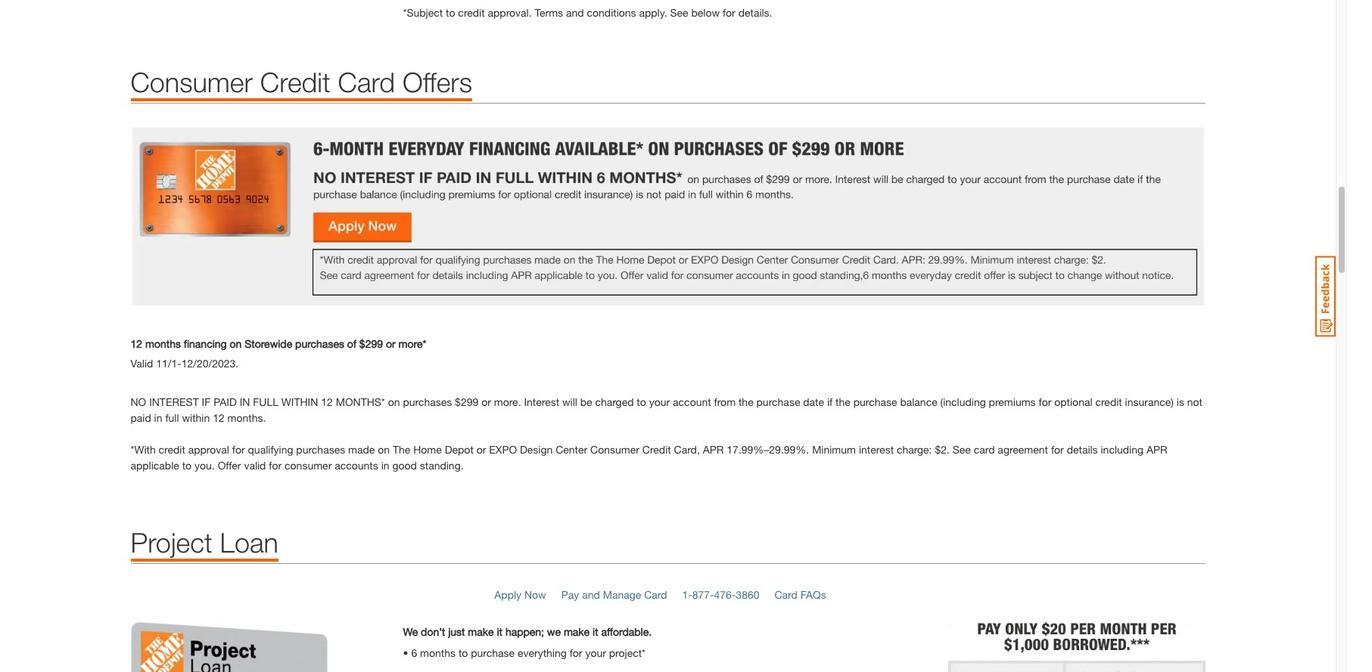 Task type: vqa. For each thing, say whether or not it's contained in the screenshot.
. to the right
no



Task type: locate. For each thing, give the bounding box(es) containing it.
1 vertical spatial on
[[388, 396, 400, 408]]

standing.
[[420, 459, 464, 472]]

to right 'charged'
[[637, 396, 646, 408]]

purchase left date
[[756, 396, 800, 408]]

purchases for $299
[[295, 337, 344, 350]]

the
[[739, 396, 754, 408], [836, 396, 850, 408]]

1 vertical spatial purchases
[[403, 396, 452, 408]]

card left offers
[[338, 66, 395, 99]]

2 vertical spatial credit
[[159, 443, 185, 456]]

paid
[[131, 412, 151, 424]]

0 vertical spatial on
[[230, 337, 242, 350]]

to right *subject
[[446, 6, 455, 19]]

on right the months*
[[388, 396, 400, 408]]

card left 1- in the right of the page
[[644, 589, 667, 601]]

it left affordable.
[[593, 626, 598, 639]]

0 horizontal spatial 12
[[131, 337, 142, 350]]

you.
[[195, 459, 215, 472]]

$299 left more.
[[455, 396, 478, 408]]

1 vertical spatial credit
[[1095, 396, 1122, 408]]

or left more*
[[386, 337, 396, 350]]

*subject to credit approval. terms and conditions apply. see below for details.
[[403, 6, 772, 19]]

on inside "no interest if paid in full within 12 months* on purchases $299 or more. interest will be charged to your account from the purchase date if the purchase balance (including premiums for optional credit insurance) is not paid in full within 12 months."
[[388, 396, 400, 408]]

valid
[[131, 357, 153, 370]]

or left expo
[[477, 443, 486, 456]]

offers
[[403, 66, 472, 99]]

credit
[[260, 66, 330, 99], [642, 443, 671, 456]]

consumer credit card offers
[[131, 66, 472, 99]]

in inside *with credit approval for qualifying purchases made on the home depot or expo design center consumer credit card, apr 17.99%–29.99%. minimum interest charge: $2. see card agreement for details including apr applicable to you. offer valid for consumer accounts in good standing.
[[381, 459, 389, 472]]

see right "$2."
[[953, 443, 971, 456]]

2 vertical spatial purchases
[[296, 443, 345, 456]]

your left account
[[649, 396, 670, 408]]

including
[[1101, 443, 1144, 456]]

months
[[145, 337, 181, 350], [420, 647, 456, 660]]

credit left approval.
[[458, 6, 485, 19]]

in left good
[[381, 459, 389, 472]]

no interest if paid in full within 12 months* on purchases $299 or more. interest will be charged to your account from the purchase date if the purchase balance (including premiums for optional credit insurance) is not paid in full within 12 months.
[[131, 396, 1203, 424]]

1 vertical spatial in
[[381, 459, 389, 472]]

pay and manage card link
[[561, 589, 667, 601]]

1 vertical spatial consumer
[[590, 443, 639, 456]]

credit
[[458, 6, 485, 19], [1095, 396, 1122, 408], [159, 443, 185, 456]]

1 horizontal spatial 12
[[213, 412, 225, 424]]

0 horizontal spatial months
[[145, 337, 181, 350]]

$299
[[359, 337, 383, 350], [455, 396, 478, 408]]

months.
[[227, 412, 266, 424]]

0 vertical spatial purchases
[[295, 337, 344, 350]]

conditions
[[587, 6, 636, 19]]

see
[[670, 6, 688, 19], [953, 443, 971, 456]]

make right the 'we'
[[564, 626, 590, 639]]

or inside "no interest if paid in full within 12 months* on purchases $299 or more. interest will be charged to your account from the purchase date if the purchase balance (including premiums for optional credit insurance) is not paid in full within 12 months."
[[481, 396, 491, 408]]

1 horizontal spatial credit
[[458, 6, 485, 19]]

on right financing
[[230, 337, 242, 350]]

1-877-476-3860
[[682, 589, 759, 601]]

0 vertical spatial 12
[[131, 337, 142, 350]]

credit right optional
[[1095, 396, 1122, 408]]

12 down paid
[[213, 412, 225, 424]]

0 vertical spatial $299
[[359, 337, 383, 350]]

for down the qualifying
[[269, 459, 282, 472]]

1 vertical spatial months
[[420, 647, 456, 660]]

from
[[714, 396, 736, 408]]

purchases
[[295, 337, 344, 350], [403, 396, 452, 408], [296, 443, 345, 456]]

1 horizontal spatial purchase
[[756, 396, 800, 408]]

for inside "no interest if paid in full within 12 months* on purchases $299 or more. interest will be charged to your account from the purchase date if the purchase balance (including premiums for optional credit insurance) is not paid in full within 12 months."
[[1039, 396, 1051, 408]]

0 vertical spatial or
[[386, 337, 396, 350]]

0 horizontal spatial make
[[468, 626, 494, 639]]

purchases inside "no interest if paid in full within 12 months* on purchases $299 or more. interest will be charged to your account from the purchase date if the purchase balance (including premiums for optional credit insurance) is not paid in full within 12 months."
[[403, 396, 452, 408]]

1 vertical spatial $299
[[455, 396, 478, 408]]

476-
[[714, 589, 736, 601]]

the right from
[[739, 396, 754, 408]]

for left optional
[[1039, 396, 1051, 408]]

1 horizontal spatial $299
[[455, 396, 478, 408]]

it left happen;
[[497, 626, 503, 639]]

be
[[580, 396, 592, 408]]

months up 11/1-
[[145, 337, 181, 350]]

1 horizontal spatial months
[[420, 647, 456, 660]]

0 horizontal spatial in
[[154, 412, 162, 424]]

1 vertical spatial or
[[481, 396, 491, 408]]

details
[[1067, 443, 1098, 456]]

1 horizontal spatial in
[[381, 459, 389, 472]]

consumer inside *with credit approval for qualifying purchases made on the home depot or expo design center consumer credit card, apr 17.99%–29.99%. minimum interest charge: $2. see card agreement for details including apr applicable to you. offer valid for consumer accounts in good standing.
[[590, 443, 639, 456]]

and right pay
[[582, 589, 600, 601]]

0 horizontal spatial $299
[[359, 337, 383, 350]]

1 vertical spatial credit
[[642, 443, 671, 456]]

purchases left "of" on the left bottom of the page
[[295, 337, 344, 350]]

1 horizontal spatial the
[[836, 396, 850, 408]]

your left project*
[[585, 647, 606, 660]]

0 horizontal spatial credit
[[260, 66, 330, 99]]

or left more.
[[481, 396, 491, 408]]

purchase down happen;
[[471, 647, 515, 660]]

12 up the valid
[[131, 337, 142, 350]]

apr right card,
[[703, 443, 724, 456]]

purchases up consumer
[[296, 443, 345, 456]]

charge:
[[897, 443, 932, 456]]

apply now
[[494, 589, 546, 601]]

1 horizontal spatial your
[[649, 396, 670, 408]]

card left faqs
[[775, 589, 798, 601]]

2 make from the left
[[564, 626, 590, 639]]

in left "full"
[[154, 412, 162, 424]]

interest
[[149, 396, 199, 408]]

1 vertical spatial and
[[582, 589, 600, 601]]

on left "the"
[[378, 443, 390, 456]]

*with credit approval for qualifying purchases made on the home depot or expo design center consumer credit card, apr 17.99%–29.99%. minimum interest charge: $2. see card agreement for details including apr applicable to you. offer valid for consumer accounts in good standing.
[[131, 443, 1168, 472]]

and right terms
[[566, 6, 584, 19]]

0 vertical spatial in
[[154, 412, 162, 424]]

purchase
[[756, 396, 800, 408], [853, 396, 897, 408], [471, 647, 515, 660]]

12/20/2023.
[[181, 357, 239, 370]]

not
[[1187, 396, 1203, 408]]

months inside 12 months financing on storewide purchases of $299 or more* valid 11/1-12/20/2023.
[[145, 337, 181, 350]]

1-
[[682, 589, 692, 601]]

*subject
[[403, 6, 443, 19]]

more.
[[494, 396, 521, 408]]

12
[[131, 337, 142, 350], [321, 396, 333, 408], [213, 412, 225, 424]]

apr
[[703, 443, 724, 456], [1147, 443, 1168, 456]]

12 months financing on storewide purchases of $299 or more* valid 11/1-12/20/2023.
[[131, 337, 426, 370]]

1 horizontal spatial apr
[[1147, 443, 1168, 456]]

balance
[[900, 396, 937, 408]]

in
[[154, 412, 162, 424], [381, 459, 389, 472]]

1 horizontal spatial it
[[593, 626, 598, 639]]

2 horizontal spatial credit
[[1095, 396, 1122, 408]]

6-month everyday financing  available* on purchases of  $299 or more image
[[131, 127, 1205, 306]]

0 horizontal spatial it
[[497, 626, 503, 639]]

2 vertical spatial on
[[378, 443, 390, 456]]

see right apply.
[[670, 6, 688, 19]]

purchases inside 12 months financing on storewide purchases of $299 or more* valid 11/1-12/20/2023.
[[295, 337, 344, 350]]

credit up applicable
[[159, 443, 185, 456]]

or inside 12 months financing on storewide purchases of $299 or more* valid 11/1-12/20/2023.
[[386, 337, 396, 350]]

0 vertical spatial credit
[[260, 66, 330, 99]]

valid
[[244, 459, 266, 472]]

feedback link image
[[1315, 256, 1336, 338]]

consumer
[[131, 66, 253, 99], [590, 443, 639, 456]]

project*
[[609, 647, 646, 660]]

make right the just
[[468, 626, 494, 639]]

loan
[[220, 527, 278, 559]]

the right if
[[836, 396, 850, 408]]

agreement
[[998, 443, 1048, 456]]

to left you.
[[182, 459, 192, 472]]

consumer
[[285, 459, 332, 472]]

apply.
[[639, 6, 667, 19]]

0 horizontal spatial the
[[739, 396, 754, 408]]

12 right within on the bottom of page
[[321, 396, 333, 408]]

1 vertical spatial 12
[[321, 396, 333, 408]]

purchase left balance
[[853, 396, 897, 408]]

0 vertical spatial consumer
[[131, 66, 253, 99]]

design
[[520, 443, 553, 456]]

pay
[[561, 589, 579, 601]]

0 vertical spatial credit
[[458, 6, 485, 19]]

will
[[562, 396, 577, 408]]

1 vertical spatial see
[[953, 443, 971, 456]]

1 horizontal spatial make
[[564, 626, 590, 639]]

1 horizontal spatial credit
[[642, 443, 671, 456]]

for
[[723, 6, 735, 19], [1039, 396, 1051, 408], [232, 443, 245, 456], [1051, 443, 1064, 456], [269, 459, 282, 472], [570, 647, 582, 660]]

center
[[556, 443, 587, 456]]

2 vertical spatial or
[[477, 443, 486, 456]]

0 vertical spatial and
[[566, 6, 584, 19]]

1 horizontal spatial card
[[644, 589, 667, 601]]

0 horizontal spatial your
[[585, 647, 606, 660]]

0 vertical spatial your
[[649, 396, 670, 408]]

0 horizontal spatial see
[[670, 6, 688, 19]]

your
[[649, 396, 670, 408], [585, 647, 606, 660]]

we
[[403, 626, 418, 639]]

$299 right "of" on the left bottom of the page
[[359, 337, 383, 350]]

1 horizontal spatial see
[[953, 443, 971, 456]]

it
[[497, 626, 503, 639], [593, 626, 598, 639]]

account
[[673, 396, 711, 408]]

purchases up home
[[403, 396, 452, 408]]

in inside "no interest if paid in full within 12 months* on purchases $299 or more. interest will be charged to your account from the purchase date if the purchase balance (including premiums for optional credit insurance) is not paid in full within 12 months."
[[154, 412, 162, 424]]

credit inside *with credit approval for qualifying purchases made on the home depot or expo design center consumer credit card, apr 17.99%–29.99%. minimum interest charge: $2. see card agreement for details including apr applicable to you. offer valid for consumer accounts in good standing.
[[642, 443, 671, 456]]

if
[[827, 396, 833, 408]]

accounts
[[335, 459, 378, 472]]

terms
[[535, 6, 563, 19]]

1 vertical spatial your
[[585, 647, 606, 660]]

purchases inside *with credit approval for qualifying purchases made on the home depot or expo design center consumer credit card, apr 17.99%–29.99%. minimum interest charge: $2. see card agreement for details including apr applicable to you. offer valid for consumer accounts in good standing.
[[296, 443, 345, 456]]

2 horizontal spatial purchase
[[853, 396, 897, 408]]

months*
[[336, 396, 385, 408]]

just
[[448, 626, 465, 639]]

apr right including
[[1147, 443, 1168, 456]]

card
[[974, 443, 995, 456]]

months down don't at the left
[[420, 647, 456, 660]]

make
[[468, 626, 494, 639], [564, 626, 590, 639]]

faqs
[[800, 589, 826, 601]]

0 vertical spatial months
[[145, 337, 181, 350]]

2 horizontal spatial 12
[[321, 396, 333, 408]]

0 horizontal spatial credit
[[159, 443, 185, 456]]

apply
[[494, 589, 522, 601]]

or
[[386, 337, 396, 350], [481, 396, 491, 408], [477, 443, 486, 456]]

happen;
[[505, 626, 544, 639]]

1 horizontal spatial consumer
[[590, 443, 639, 456]]

0 horizontal spatial apr
[[703, 443, 724, 456]]



Task type: describe. For each thing, give the bounding box(es) containing it.
more*
[[398, 337, 426, 350]]

apply now link
[[494, 589, 546, 601]]

*with
[[131, 443, 156, 456]]

for right below
[[723, 6, 735, 19]]

0 horizontal spatial consumer
[[131, 66, 253, 99]]

your inside "no interest if paid in full within 12 months* on purchases $299 or more. interest will be charged to your account from the purchase date if the purchase balance (including premiums for optional credit insurance) is not paid in full within 12 months."
[[649, 396, 670, 408]]

now
[[524, 589, 546, 601]]

home
[[413, 443, 442, 456]]

card faqs
[[775, 589, 826, 601]]

we
[[547, 626, 561, 639]]

1 apr from the left
[[703, 443, 724, 456]]

premiums
[[989, 396, 1036, 408]]

below
[[691, 6, 720, 19]]

see inside *with credit approval for qualifying purchases made on the home depot or expo design center consumer credit card, apr 17.99%–29.99%. minimum interest charge: $2. see card agreement for details including apr applicable to you. offer valid for consumer accounts in good standing.
[[953, 443, 971, 456]]

$299 inside 12 months financing on storewide purchases of $299 or more* valid 11/1-12/20/2023.
[[359, 337, 383, 350]]

approval.
[[488, 6, 532, 19]]

877-
[[692, 589, 714, 601]]

is
[[1177, 396, 1184, 408]]

or inside *with credit approval for qualifying purchases made on the home depot or expo design center consumer credit card, apr 17.99%–29.99%. minimum interest charge: $2. see card agreement for details including apr applicable to you. offer valid for consumer accounts in good standing.
[[477, 443, 486, 456]]

$2.
[[935, 443, 950, 456]]

full
[[253, 396, 278, 408]]

for left details
[[1051, 443, 1064, 456]]

for right everything
[[570, 647, 582, 660]]

charged
[[595, 396, 634, 408]]

of
[[347, 337, 356, 350]]

depot
[[445, 443, 474, 456]]

applicable
[[131, 459, 179, 472]]

17.99%–29.99%.
[[727, 443, 809, 456]]

project loan
[[131, 527, 278, 559]]

$299 inside "no interest if paid in full within 12 months* on purchases $299 or more. interest will be charged to your account from the purchase date if the purchase balance (including premiums for optional credit insurance) is not paid in full within 12 months."
[[455, 396, 478, 408]]

• 6
[[403, 647, 417, 660]]

storewide
[[245, 337, 292, 350]]

2 apr from the left
[[1147, 443, 1168, 456]]

2 horizontal spatial card
[[775, 589, 798, 601]]

affordable.
[[601, 626, 652, 639]]

interest
[[859, 443, 894, 456]]

optional
[[1054, 396, 1092, 408]]

months for 12
[[145, 337, 181, 350]]

credit inside "no interest if paid in full within 12 months* on purchases $299 or more. interest will be charged to your account from the purchase date if the purchase balance (including premiums for optional credit insurance) is not paid in full within 12 months."
[[1095, 396, 1122, 408]]

on inside 12 months financing on storewide purchases of $299 or more* valid 11/1-12/20/2023.
[[230, 337, 242, 350]]

2 vertical spatial 12
[[213, 412, 225, 424]]

to down the just
[[459, 647, 468, 660]]

12 months financing on storewide purchases of $299 or more* link
[[131, 336, 426, 352]]

within
[[182, 412, 210, 424]]

purchases for on
[[296, 443, 345, 456]]

to inside "no interest if paid in full within 12 months* on purchases $299 or more. interest will be charged to your account from the purchase date if the purchase balance (including premiums for optional credit insurance) is not paid in full within 12 months."
[[637, 396, 646, 408]]

approval
[[188, 443, 229, 456]]

on inside *with credit approval for qualifying purchases made on the home depot or expo design center consumer credit card, apr 17.99%–29.99%. minimum interest charge: $2. see card agreement for details including apr applicable to you. offer valid for consumer accounts in good standing.
[[378, 443, 390, 456]]

11/1-
[[156, 357, 181, 370]]

if
[[202, 396, 211, 408]]

project
[[131, 527, 212, 559]]

made
[[348, 443, 375, 456]]

manage
[[603, 589, 641, 601]]

qualifying
[[248, 443, 293, 456]]

insurance)
[[1125, 396, 1174, 408]]

within
[[281, 396, 318, 408]]

date
[[803, 396, 824, 408]]

1 the from the left
[[739, 396, 754, 408]]

pay and manage card
[[561, 589, 667, 601]]

(including
[[940, 396, 986, 408]]

12 inside 12 months financing on storewide purchases of $299 or more* valid 11/1-12/20/2023.
[[131, 337, 142, 350]]

card faqs link
[[775, 589, 826, 601]]

to inside *with credit approval for qualifying purchases made on the home depot or expo design center consumer credit card, apr 17.99%–29.99%. minimum interest charge: $2. see card agreement for details including apr applicable to you. offer valid for consumer accounts in good standing.
[[182, 459, 192, 472]]

interest
[[524, 396, 559, 408]]

expo
[[489, 443, 517, 456]]

we don't just make it happen; we make it affordable.
[[403, 626, 652, 639]]

0 horizontal spatial purchase
[[471, 647, 515, 660]]

credit inside *with credit approval for qualifying purchases made on the home depot or expo design center consumer credit card, apr 17.99%–29.99%. minimum interest charge: $2. see card agreement for details including apr applicable to you. offer valid for consumer accounts in good standing.
[[159, 443, 185, 456]]

the
[[393, 443, 410, 456]]

card,
[[674, 443, 700, 456]]

for up offer
[[232, 443, 245, 456]]

financing
[[184, 337, 227, 350]]

2 it from the left
[[593, 626, 598, 639]]

• 6 months to purchase everything for your project*
[[403, 647, 646, 660]]

don't
[[421, 626, 445, 639]]

0 vertical spatial see
[[670, 6, 688, 19]]

months for • 6
[[420, 647, 456, 660]]

paid
[[214, 396, 237, 408]]

offer
[[218, 459, 241, 472]]

project loan payment chart example image
[[948, 623, 1205, 673]]

in
[[240, 396, 250, 408]]

minimum
[[812, 443, 856, 456]]

details.
[[738, 6, 772, 19]]

3860
[[736, 589, 759, 601]]

project loan card image
[[131, 623, 388, 673]]

1 it from the left
[[497, 626, 503, 639]]

2 the from the left
[[836, 396, 850, 408]]

everything
[[518, 647, 567, 660]]

no
[[131, 396, 146, 408]]

good
[[392, 459, 417, 472]]

1 make from the left
[[468, 626, 494, 639]]

1-877-476-3860 link
[[682, 589, 759, 601]]

0 horizontal spatial card
[[338, 66, 395, 99]]



